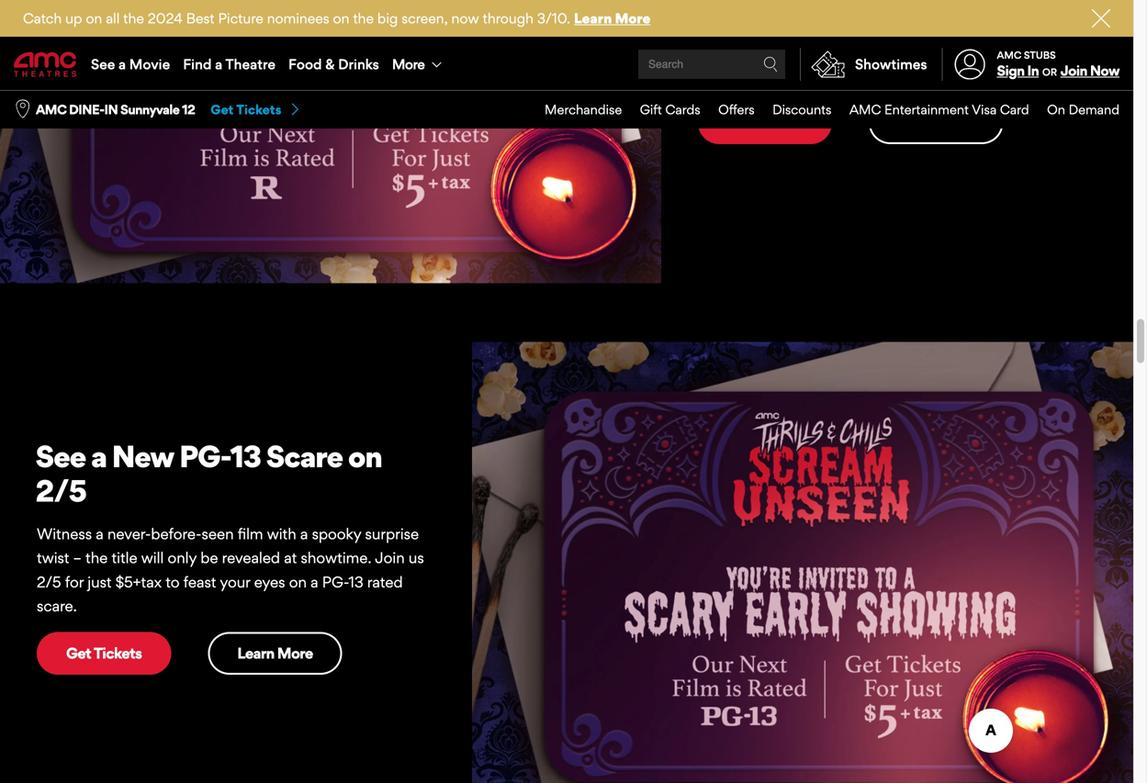 Task type: locate. For each thing, give the bounding box(es) containing it.
0 vertical spatial seen
[[863, 0, 895, 13]]

see left new at the left
[[35, 438, 86, 475]]

– inside witness a never-before-seen film with a spooky surprise twist – the title will only be revealed at showtime. join us 1/29 for just $5+tax to feast your eyes on an r-rated scare.
[[792, 18, 800, 37]]

0 horizontal spatial pg-
[[179, 438, 230, 475]]

film down "see a new pg-13 scare on 2/5"
[[238, 525, 263, 543]]

revealed for rated
[[222, 549, 280, 567]]

gift cards
[[640, 102, 700, 118]]

us inside witness a never-before-seen film with a spooky surprise twist – the title will only be revealed at showtime. join us 2/5 for just $5+tax to feast your eyes on a pg-13 rated scare.
[[409, 549, 424, 567]]

offers
[[718, 102, 755, 118]]

2 horizontal spatial get tickets
[[727, 114, 803, 132]]

showtime.
[[698, 42, 769, 61], [301, 549, 372, 567]]

1 vertical spatial title
[[112, 549, 137, 567]]

2 vertical spatial learn
[[237, 644, 274, 663]]

1 horizontal spatial tickets
[[236, 102, 281, 118]]

1 vertical spatial showtime.
[[301, 549, 372, 567]]

more
[[615, 10, 651, 27], [392, 56, 425, 73], [938, 114, 974, 132], [277, 644, 313, 663]]

feast for witness a never-before-seen film with a spooky surprise twist – the title will only be revealed at showtime. join us 2/5 for just $5+tax to feast your eyes on a pg-13 rated scare.
[[183, 573, 216, 591]]

0 horizontal spatial twist
[[37, 549, 69, 567]]

just
[[882, 42, 906, 61], [87, 573, 112, 591]]

amc left dine-
[[36, 102, 67, 118]]

12
[[182, 102, 195, 118]]

1 vertical spatial film
[[238, 525, 263, 543]]

will inside witness a never-before-seen film with a spooky surprise twist – the title will only be revealed at showtime. join us 2/5 for just $5+tax to feast your eyes on a pg-13 rated scare.
[[141, 549, 164, 567]]

film up showtimes
[[899, 0, 924, 13]]

seen inside witness a never-before-seen film with a spooky surprise twist – the title will only be revealed at showtime. join us 2/5 for just $5+tax to feast your eyes on a pg-13 rated scare.
[[202, 525, 234, 543]]

0 horizontal spatial eyes
[[254, 573, 285, 591]]

get tickets link for learn more link to the middle
[[698, 102, 832, 144]]

eyes
[[698, 67, 729, 85], [254, 573, 285, 591]]

your for witness a never-before-seen film with a spooky surprise twist – the title will only be revealed at showtime. join us 2/5 for just $5+tax to feast your eyes on a pg-13 rated scare.
[[220, 573, 250, 591]]

0 vertical spatial rated
[[790, 67, 826, 85]]

close this dialog image
[[1101, 727, 1120, 746]]

0 horizontal spatial us
[[409, 549, 424, 567]]

dine-
[[69, 102, 104, 118]]

title inside witness a never-before-seen film with a spooky surprise twist – the title will only be revealed at showtime. join us 2/5 for just $5+tax to feast your eyes on a pg-13 rated scare.
[[112, 549, 137, 567]]

title for 1/29
[[830, 18, 856, 37]]

seen inside witness a never-before-seen film with a spooky surprise twist – the title will only be revealed at showtime. join us 1/29 for just $5+tax to feast your eyes on an r-rated scare.
[[863, 0, 895, 13]]

to for 1/29
[[960, 42, 974, 61]]

for inside witness a never-before-seen film with a spooky surprise twist – the title will only be revealed at showtime. join us 1/29 for just $5+tax to feast your eyes on an r-rated scare.
[[860, 42, 878, 61]]

1 vertical spatial only
[[168, 549, 197, 567]]

to
[[960, 42, 974, 61], [166, 573, 180, 591]]

1 vertical spatial revealed
[[222, 549, 280, 567]]

revealed inside witness a never-before-seen film with a spooky surprise twist – the title will only be revealed at showtime. join us 2/5 for just $5+tax to feast your eyes on a pg-13 rated scare.
[[222, 549, 280, 567]]

0 vertical spatial to
[[960, 42, 974, 61]]

revealed
[[941, 18, 999, 37], [222, 549, 280, 567]]

get tickets link for the bottom learn more link
[[37, 632, 171, 675]]

pg-
[[179, 438, 230, 475], [322, 573, 349, 591]]

screen,
[[402, 10, 448, 27]]

a inside "see a new pg-13 scare on 2/5"
[[91, 438, 106, 475]]

0 horizontal spatial film
[[238, 525, 263, 543]]

0 horizontal spatial seen
[[202, 525, 234, 543]]

film
[[899, 0, 924, 13], [238, 525, 263, 543]]

seen up showtimes
[[863, 0, 895, 13]]

at
[[1003, 18, 1016, 37], [284, 549, 297, 567]]

1 horizontal spatial learn more
[[899, 114, 974, 132]]

only inside witness a never-before-seen film with a spooky surprise twist – the title will only be revealed at showtime. join us 1/29 for just $5+tax to feast your eyes on an r-rated scare.
[[887, 18, 916, 37]]

showtime. for a
[[301, 549, 372, 567]]

0 vertical spatial witness
[[698, 0, 753, 13]]

film inside witness a never-before-seen film with a spooky surprise twist – the title will only be revealed at showtime. join us 1/29 for just $5+tax to feast your eyes on an r-rated scare.
[[899, 0, 924, 13]]

0 horizontal spatial only
[[168, 549, 197, 567]]

1 horizontal spatial surprise
[[698, 18, 752, 37]]

amc logo image
[[14, 52, 78, 77], [14, 52, 78, 77]]

2 horizontal spatial tickets
[[755, 114, 803, 132]]

amc inside button
[[36, 102, 67, 118]]

get tickets link
[[211, 101, 302, 118], [698, 102, 832, 144], [37, 632, 171, 675]]

0 vertical spatial join
[[772, 42, 802, 61]]

1 horizontal spatial before-
[[812, 0, 863, 13]]

0 vertical spatial film
[[899, 0, 924, 13]]

spooky down scare
[[312, 525, 361, 543]]

1 vertical spatial for
[[65, 573, 84, 591]]

food & drinks
[[288, 56, 379, 73]]

never- down new at the left
[[107, 525, 151, 543]]

never- for 1/29
[[769, 0, 812, 13]]

an
[[754, 67, 771, 85]]

0 vertical spatial be
[[919, 18, 937, 37]]

1 vertical spatial eyes
[[254, 573, 285, 591]]

seen down "see a new pg-13 scare on 2/5"
[[202, 525, 234, 543]]

be
[[919, 18, 937, 37], [201, 549, 218, 567]]

1 vertical spatial at
[[284, 549, 297, 567]]

a
[[757, 0, 765, 13], [961, 0, 969, 13], [119, 56, 126, 73], [215, 56, 222, 73], [91, 438, 106, 475], [96, 525, 104, 543], [300, 525, 308, 543], [311, 573, 318, 591]]

learn down witness a never-before-seen film with a spooky surprise twist – the title will only be revealed at showtime. join us 2/5 for just $5+tax to feast your eyes on a pg-13 rated scare.
[[237, 644, 274, 663]]

2/5 inside witness a never-before-seen film with a spooky surprise twist – the title will only be revealed at showtime. join us 2/5 for just $5+tax to feast your eyes on a pg-13 rated scare.
[[37, 573, 61, 591]]

1 horizontal spatial to
[[960, 42, 974, 61]]

seen for pg-
[[202, 525, 234, 543]]

showtimes link
[[800, 48, 927, 81]]

only down "see a new pg-13 scare on 2/5"
[[168, 549, 197, 567]]

gift cards link
[[622, 91, 700, 128]]

cards
[[665, 102, 700, 118]]

1 horizontal spatial pg-
[[322, 573, 349, 591]]

us for scare.
[[806, 42, 821, 61]]

amc for in
[[36, 102, 67, 118]]

0 horizontal spatial –
[[73, 549, 82, 567]]

learn down showtimes
[[899, 114, 936, 132]]

scare.
[[830, 67, 870, 85], [37, 597, 77, 616]]

scare
[[266, 438, 343, 475]]

get tickets
[[211, 102, 281, 118], [727, 114, 803, 132], [66, 644, 142, 663]]

1 vertical spatial us
[[409, 549, 424, 567]]

at inside witness a never-before-seen film with a spooky surprise twist – the title will only be revealed at showtime. join us 2/5 for just $5+tax to feast your eyes on a pg-13 rated scare.
[[284, 549, 297, 567]]

be inside witness a never-before-seen film with a spooky surprise twist – the title will only be revealed at showtime. join us 2/5 for just $5+tax to feast your eyes on a pg-13 rated scare.
[[201, 549, 218, 567]]

join for witness a never-before-seen film with a spooky surprise twist – the title will only be revealed at showtime. join us 1/29 for just $5+tax to feast your eyes on an r-rated scare.
[[772, 42, 802, 61]]

join inside witness a never-before-seen film with a spooky surprise twist – the title will only be revealed at showtime. join us 2/5 for just $5+tax to feast your eyes on a pg-13 rated scare.
[[375, 549, 405, 567]]

title inside witness a never-before-seen film with a spooky surprise twist – the title will only be revealed at showtime. join us 1/29 for just $5+tax to feast your eyes on an r-rated scare.
[[830, 18, 856, 37]]

0 vertical spatial eyes
[[698, 67, 729, 85]]

1 horizontal spatial seen
[[863, 0, 895, 13]]

amc
[[997, 49, 1022, 61], [850, 102, 881, 118], [36, 102, 67, 118]]

before- for 2/5
[[151, 525, 202, 543]]

discounts link
[[755, 91, 832, 128]]

only for 2/5
[[168, 549, 197, 567]]

film for scare.
[[899, 0, 924, 13]]

amc inside the amc stubs sign in or join now
[[997, 49, 1022, 61]]

find a theatre
[[183, 56, 276, 73]]

1 horizontal spatial learn more link
[[574, 10, 651, 27]]

only inside witness a never-before-seen film with a spooky surprise twist – the title will only be revealed at showtime. join us 2/5 for just $5+tax to feast your eyes on a pg-13 rated scare.
[[168, 549, 197, 567]]

seen
[[863, 0, 895, 13], [202, 525, 234, 543]]

your for witness a never-before-seen film with a spooky surprise twist – the title will only be revealed at showtime. join us 1/29 for just $5+tax to feast your eyes on an r-rated scare.
[[1015, 42, 1045, 61]]

for inside witness a never-before-seen film with a spooky surprise twist – the title will only be revealed at showtime. join us 2/5 for just $5+tax to feast your eyes on a pg-13 rated scare.
[[65, 573, 84, 591]]

pg- inside "see a new pg-13 scare on 2/5"
[[179, 438, 230, 475]]

never- inside witness a never-before-seen film with a spooky surprise twist – the title will only be revealed at showtime. join us 2/5 for just $5+tax to feast your eyes on a pg-13 rated scare.
[[107, 525, 151, 543]]

learn
[[574, 10, 612, 27], [899, 114, 936, 132], [237, 644, 274, 663]]

witness a never-before-seen film with a spooky surprise twist – the title will only be revealed at showtime. join us 1/29 for just $5+tax to feast your eyes on an r-rated scare.
[[698, 0, 1045, 85]]

0 horizontal spatial revealed
[[222, 549, 280, 567]]

0 vertical spatial learn more link
[[574, 10, 651, 27]]

eyes for a
[[254, 573, 285, 591]]

for
[[860, 42, 878, 61], [65, 573, 84, 591]]

with inside witness a never-before-seen film with a spooky surprise twist – the title will only be revealed at showtime. join us 2/5 for just $5+tax to feast your eyes on a pg-13 rated scare.
[[267, 525, 296, 543]]

0 vertical spatial revealed
[[941, 18, 999, 37]]

$5+tax inside witness a never-before-seen film with a spooky surprise twist – the title will only be revealed at showtime. join us 2/5 for just $5+tax to feast your eyes on a pg-13 rated scare.
[[115, 573, 162, 591]]

0 horizontal spatial learn
[[237, 644, 274, 663]]

before- down "see a new pg-13 scare on 2/5"
[[151, 525, 202, 543]]

the inside witness a never-before-seen film with a spooky surprise twist – the title will only be revealed at showtime. join us 1/29 for just $5+tax to feast your eyes on an r-rated scare.
[[804, 18, 827, 37]]

&
[[325, 56, 335, 73]]

see up in
[[91, 56, 115, 73]]

0 vertical spatial scream unseen image
[[0, 0, 661, 283]]

see inside "see a new pg-13 scare on 2/5"
[[35, 438, 86, 475]]

us inside witness a never-before-seen film with a spooky surprise twist – the title will only be revealed at showtime. join us 1/29 for just $5+tax to feast your eyes on an r-rated scare.
[[806, 42, 821, 61]]

twist
[[756, 18, 788, 37], [37, 549, 69, 567]]

1 vertical spatial your
[[220, 573, 250, 591]]

0 vertical spatial $5+tax
[[910, 42, 956, 61]]

will
[[860, 18, 883, 37], [141, 549, 164, 567]]

join inside witness a never-before-seen film with a spooky surprise twist – the title will only be revealed at showtime. join us 1/29 for just $5+tax to feast your eyes on an r-rated scare.
[[772, 42, 802, 61]]

witness a never-before-seen film with a spooky surprise twist – the title will only be revealed at showtime. join us 2/5 for just $5+tax to feast your eyes on a pg-13 rated scare.
[[37, 525, 424, 616]]

twist inside witness a never-before-seen film with a spooky surprise twist – the title will only be revealed at showtime. join us 1/29 for just $5+tax to feast your eyes on an r-rated scare.
[[756, 18, 788, 37]]

your inside witness a never-before-seen film with a spooky surprise twist – the title will only be revealed at showtime. join us 2/5 for just $5+tax to feast your eyes on a pg-13 rated scare.
[[220, 573, 250, 591]]

scare. inside witness a never-before-seen film with a spooky surprise twist – the title will only be revealed at showtime. join us 2/5 for just $5+tax to feast your eyes on a pg-13 rated scare.
[[37, 597, 77, 616]]

all
[[106, 10, 120, 27]]

2/5
[[35, 473, 86, 509], [37, 573, 61, 591]]

– inside witness a never-before-seen film with a spooky surprise twist – the title will only be revealed at showtime. join us 2/5 for just $5+tax to feast your eyes on a pg-13 rated scare.
[[73, 549, 82, 567]]

2 horizontal spatial learn more link
[[869, 102, 1004, 144]]

2 horizontal spatial amc
[[997, 49, 1022, 61]]

on demand link
[[1029, 91, 1120, 128]]

1 horizontal spatial $5+tax
[[910, 42, 956, 61]]

0 horizontal spatial just
[[87, 573, 112, 591]]

amc dine-in sunnyvale 12
[[36, 102, 195, 118]]

r-
[[775, 67, 790, 85]]

at inside witness a never-before-seen film with a spooky surprise twist – the title will only be revealed at showtime. join us 1/29 for just $5+tax to feast your eyes on an r-rated scare.
[[1003, 18, 1016, 37]]

just inside witness a never-before-seen film with a spooky surprise twist – the title will only be revealed at showtime. join us 2/5 for just $5+tax to feast your eyes on a pg-13 rated scare.
[[87, 573, 112, 591]]

with down scare
[[267, 525, 296, 543]]

spooky
[[973, 0, 1023, 13], [312, 525, 361, 543]]

showtimes
[[855, 56, 927, 73]]

1 vertical spatial be
[[201, 549, 218, 567]]

showtime. for an
[[698, 42, 769, 61]]

before- inside witness a never-before-seen film with a spooky surprise twist – the title will only be revealed at showtime. join us 2/5 for just $5+tax to feast your eyes on a pg-13 rated scare.
[[151, 525, 202, 543]]

tickets for learn more link to the middle get tickets link
[[755, 114, 803, 132]]

before- for 1/29
[[812, 0, 863, 13]]

0 vertical spatial before-
[[812, 0, 863, 13]]

1 horizontal spatial feast
[[978, 42, 1011, 61]]

0 horizontal spatial at
[[284, 549, 297, 567]]

only for 1/29
[[887, 18, 916, 37]]

spooky inside witness a never-before-seen film with a spooky surprise twist – the title will only be revealed at showtime. join us 1/29 for just $5+tax to feast your eyes on an r-rated scare.
[[973, 0, 1023, 13]]

1 horizontal spatial with
[[928, 0, 958, 13]]

0 horizontal spatial for
[[65, 573, 84, 591]]

be down "see a new pg-13 scare on 2/5"
[[201, 549, 218, 567]]

card
[[1000, 102, 1029, 118]]

the inside witness a never-before-seen film with a spooky surprise twist – the title will only be revealed at showtime. join us 2/5 for just $5+tax to feast your eyes on a pg-13 rated scare.
[[85, 549, 108, 567]]

get for get tickets link corresponding to the bottom learn more link
[[66, 644, 91, 663]]

user profile image
[[944, 49, 996, 80]]

showtime. inside witness a never-before-seen film with a spooky surprise twist – the title will only be revealed at showtime. join us 1/29 for just $5+tax to feast your eyes on an r-rated scare.
[[698, 42, 769, 61]]

feast inside witness a never-before-seen film with a spooky surprise twist – the title will only be revealed at showtime. join us 1/29 for just $5+tax to feast your eyes on an r-rated scare.
[[978, 42, 1011, 61]]

find a theatre link
[[177, 39, 282, 90]]

0 vertical spatial for
[[860, 42, 878, 61]]

to inside witness a never-before-seen film with a spooky surprise twist – the title will only be revealed at showtime. join us 1/29 for just $5+tax to feast your eyes on an r-rated scare.
[[960, 42, 974, 61]]

1 horizontal spatial never-
[[769, 0, 812, 13]]

spooky inside witness a never-before-seen film with a spooky surprise twist – the title will only be revealed at showtime. join us 2/5 for just $5+tax to feast your eyes on a pg-13 rated scare.
[[312, 525, 361, 543]]

twist for 1/29
[[756, 18, 788, 37]]

2 vertical spatial learn more link
[[208, 632, 342, 675]]

merchandise
[[545, 102, 622, 118]]

scare. inside witness a never-before-seen film with a spooky surprise twist – the title will only be revealed at showtime. join us 1/29 for just $5+tax to feast your eyes on an r-rated scare.
[[830, 67, 870, 85]]

never-
[[769, 0, 812, 13], [107, 525, 151, 543]]

the
[[123, 10, 144, 27], [353, 10, 374, 27], [804, 18, 827, 37], [85, 549, 108, 567]]

with
[[928, 0, 958, 13], [267, 525, 296, 543]]

2 vertical spatial join
[[375, 549, 405, 567]]

menu down showtimes image
[[527, 91, 1120, 128]]

revealed inside witness a never-before-seen film with a spooky surprise twist – the title will only be revealed at showtime. join us 1/29 for just $5+tax to feast your eyes on an r-rated scare.
[[941, 18, 999, 37]]

learn right 3/10.
[[574, 10, 612, 27]]

surprise inside witness a never-before-seen film with a spooky surprise twist – the title will only be revealed at showtime. join us 1/29 for just $5+tax to feast your eyes on an r-rated scare.
[[698, 18, 752, 37]]

witness
[[698, 0, 753, 13], [37, 525, 92, 543]]

with inside witness a never-before-seen film with a spooky surprise twist – the title will only be revealed at showtime. join us 1/29 for just $5+tax to feast your eyes on an r-rated scare.
[[928, 0, 958, 13]]

1 horizontal spatial scare.
[[830, 67, 870, 85]]

0 vertical spatial learn more
[[899, 114, 974, 132]]

twist inside witness a never-before-seen film with a spooky surprise twist – the title will only be revealed at showtime. join us 2/5 for just $5+tax to feast your eyes on a pg-13 rated scare.
[[37, 549, 69, 567]]

learn more link
[[574, 10, 651, 27], [869, 102, 1004, 144], [208, 632, 342, 675]]

through
[[483, 10, 534, 27]]

on inside witness a never-before-seen film with a spooky surprise twist – the title will only be revealed at showtime. join us 2/5 for just $5+tax to feast your eyes on a pg-13 rated scare.
[[289, 573, 307, 591]]

1 vertical spatial join
[[1061, 62, 1087, 79]]

1 vertical spatial seen
[[202, 525, 234, 543]]

1 horizontal spatial film
[[899, 0, 924, 13]]

1 vertical spatial learn
[[899, 114, 936, 132]]

your inside witness a never-before-seen film with a spooky surprise twist – the title will only be revealed at showtime. join us 1/29 for just $5+tax to feast your eyes on an r-rated scare.
[[1015, 42, 1045, 61]]

or
[[1042, 66, 1057, 78]]

0 vertical spatial scare.
[[830, 67, 870, 85]]

never- up submit search icon
[[769, 0, 812, 13]]

up
[[65, 10, 82, 27]]

before- up 1/29
[[812, 0, 863, 13]]

1 horizontal spatial your
[[1015, 42, 1045, 61]]

see
[[91, 56, 115, 73], [35, 438, 86, 475]]

stubs
[[1024, 49, 1056, 61]]

1 horizontal spatial will
[[860, 18, 883, 37]]

1 vertical spatial –
[[73, 549, 82, 567]]

– for 1/29
[[792, 18, 800, 37]]

1 horizontal spatial get tickets link
[[211, 101, 302, 118]]

0 horizontal spatial spooky
[[312, 525, 361, 543]]

1 vertical spatial scream unseen image
[[472, 342, 1134, 784]]

0 horizontal spatial tickets
[[94, 644, 142, 663]]

menu
[[0, 39, 1134, 90], [527, 91, 1120, 128]]

see inside "see a movie" link
[[91, 56, 115, 73]]

0 horizontal spatial learn more
[[237, 644, 313, 663]]

1 vertical spatial never-
[[107, 525, 151, 543]]

0 vertical spatial 13
[[230, 438, 261, 475]]

big
[[377, 10, 398, 27]]

never- inside witness a never-before-seen film with a spooky surprise twist – the title will only be revealed at showtime. join us 1/29 for just $5+tax to feast your eyes on an r-rated scare.
[[769, 0, 812, 13]]

film inside witness a never-before-seen film with a spooky surprise twist – the title will only be revealed at showtime. join us 2/5 for just $5+tax to feast your eyes on a pg-13 rated scare.
[[238, 525, 263, 543]]

before-
[[812, 0, 863, 13], [151, 525, 202, 543]]

drinks
[[338, 56, 379, 73]]

0 vertical spatial just
[[882, 42, 906, 61]]

$5+tax inside witness a never-before-seen film with a spooky surprise twist – the title will only be revealed at showtime. join us 1/29 for just $5+tax to feast your eyes on an r-rated scare.
[[910, 42, 956, 61]]

0 horizontal spatial never-
[[107, 525, 151, 543]]

1 vertical spatial to
[[166, 573, 180, 591]]

be up showtimes
[[919, 18, 937, 37]]

1 horizontal spatial 13
[[349, 573, 363, 591]]

be inside witness a never-before-seen film with a spooky surprise twist – the title will only be revealed at showtime. join us 1/29 for just $5+tax to feast your eyes on an r-rated scare.
[[919, 18, 937, 37]]

0 horizontal spatial get tickets link
[[37, 632, 171, 675]]

0 horizontal spatial join
[[375, 549, 405, 567]]

just inside witness a never-before-seen film with a spooky surprise twist – the title will only be revealed at showtime. join us 1/29 for just $5+tax to feast your eyes on an r-rated scare.
[[882, 42, 906, 61]]

surprise inside witness a never-before-seen film with a spooky surprise twist – the title will only be revealed at showtime. join us 2/5 for just $5+tax to feast your eyes on a pg-13 rated scare.
[[365, 525, 419, 543]]

spooky up user profile image
[[973, 0, 1023, 13]]

before- inside witness a never-before-seen film with a spooky surprise twist – the title will only be revealed at showtime. join us 1/29 for just $5+tax to feast your eyes on an r-rated scare.
[[812, 0, 863, 13]]

0 vertical spatial 2/5
[[35, 473, 86, 509]]

menu containing merchandise
[[527, 91, 1120, 128]]

feast inside witness a never-before-seen film with a spooky surprise twist – the title will only be revealed at showtime. join us 2/5 for just $5+tax to feast your eyes on a pg-13 rated scare.
[[183, 573, 216, 591]]

get for learn more link to the middle get tickets link
[[727, 114, 752, 132]]

get
[[211, 102, 234, 118], [727, 114, 752, 132], [66, 644, 91, 663]]

0 horizontal spatial before-
[[151, 525, 202, 543]]

learn more
[[899, 114, 974, 132], [237, 644, 313, 663]]

see a new pg-13 scare on 2/5
[[35, 438, 382, 509]]

just for 2/5
[[87, 573, 112, 591]]

at for witness a never-before-seen film with a spooky surprise twist – the title will only be revealed at showtime. join us 1/29 for just $5+tax to feast your eyes on an r-rated scare.
[[1003, 18, 1016, 37]]

showtimes image
[[801, 48, 855, 81]]

0 horizontal spatial $5+tax
[[115, 573, 162, 591]]

13
[[230, 438, 261, 475], [349, 573, 363, 591]]

join now button
[[1061, 62, 1120, 79]]

learn more for learn more link to the middle
[[899, 114, 974, 132]]

1 horizontal spatial showtime.
[[698, 42, 769, 61]]

learn for the bottom learn more link
[[237, 644, 274, 663]]

at for witness a never-before-seen film with a spooky surprise twist – the title will only be revealed at showtime. join us 2/5 for just $5+tax to feast your eyes on a pg-13 rated scare.
[[284, 549, 297, 567]]

0 vertical spatial see
[[91, 56, 115, 73]]

1 vertical spatial witness
[[37, 525, 92, 543]]

rated
[[790, 67, 826, 85], [367, 573, 403, 591]]

1 vertical spatial with
[[267, 525, 296, 543]]

1 vertical spatial will
[[141, 549, 164, 567]]

witness inside witness a never-before-seen film with a spooky surprise twist – the title will only be revealed at showtime. join us 2/5 for just $5+tax to feast your eyes on a pg-13 rated scare.
[[37, 525, 92, 543]]

amc up sign
[[997, 49, 1022, 61]]

will inside witness a never-before-seen film with a spooky surprise twist – the title will only be revealed at showtime. join us 1/29 for just $5+tax to feast your eyes on an r-rated scare.
[[860, 18, 883, 37]]

scream unseen image
[[0, 0, 661, 283], [472, 342, 1134, 784]]

surprise
[[698, 18, 752, 37], [365, 525, 419, 543]]

surprise for witness a never-before-seen film with a spooky surprise twist – the title will only be revealed at showtime. join us 1/29 for just $5+tax to feast your eyes on an r-rated scare.
[[698, 18, 752, 37]]

to inside witness a never-before-seen film with a spooky surprise twist – the title will only be revealed at showtime. join us 2/5 for just $5+tax to feast your eyes on a pg-13 rated scare.
[[166, 573, 180, 591]]

1 horizontal spatial us
[[806, 42, 821, 61]]

–
[[792, 18, 800, 37], [73, 549, 82, 567]]

menu containing more
[[0, 39, 1134, 90]]

1 horizontal spatial learn
[[574, 10, 612, 27]]

eyes inside witness a never-before-seen film with a spooky surprise twist – the title will only be revealed at showtime. join us 2/5 for just $5+tax to feast your eyes on a pg-13 rated scare.
[[254, 573, 285, 591]]

1 vertical spatial twist
[[37, 549, 69, 567]]

0 vertical spatial never-
[[769, 0, 812, 13]]

will for 2/5
[[141, 549, 164, 567]]

your
[[1015, 42, 1045, 61], [220, 573, 250, 591]]

with up user profile image
[[928, 0, 958, 13]]

menu up merchandise link
[[0, 39, 1134, 90]]

0 horizontal spatial 13
[[230, 438, 261, 475]]

us
[[806, 42, 821, 61], [409, 549, 424, 567]]

showtime. inside witness a never-before-seen film with a spooky surprise twist – the title will only be revealed at showtime. join us 2/5 for just $5+tax to feast your eyes on a pg-13 rated scare.
[[301, 549, 372, 567]]

spooky for witness a never-before-seen film with a spooky surprise twist – the title will only be revealed at showtime. join us 2/5 for just $5+tax to feast your eyes on a pg-13 rated scare.
[[312, 525, 361, 543]]

feast
[[978, 42, 1011, 61], [183, 573, 216, 591]]

1 horizontal spatial eyes
[[698, 67, 729, 85]]

1 vertical spatial $5+tax
[[115, 573, 162, 591]]

eyes inside witness a never-before-seen film with a spooky surprise twist – the title will only be revealed at showtime. join us 1/29 for just $5+tax to feast your eyes on an r-rated scare.
[[698, 67, 729, 85]]

$5+tax
[[910, 42, 956, 61], [115, 573, 162, 591]]

witness inside witness a never-before-seen film with a spooky surprise twist – the title will only be revealed at showtime. join us 1/29 for just $5+tax to feast your eyes on an r-rated scare.
[[698, 0, 753, 13]]

1 horizontal spatial only
[[887, 18, 916, 37]]

see for see a new pg-13 scare on 2/5
[[35, 438, 86, 475]]

0 horizontal spatial will
[[141, 549, 164, 567]]

join inside the amc stubs sign in or join now
[[1061, 62, 1087, 79]]

amc down showtimes link
[[850, 102, 881, 118]]

only up showtimes
[[887, 18, 916, 37]]



Task type: vqa. For each thing, say whether or not it's contained in the screenshot.
your
yes



Task type: describe. For each thing, give the bounding box(es) containing it.
movie
[[129, 56, 170, 73]]

discounts
[[773, 102, 832, 118]]

nominees
[[267, 10, 329, 27]]

picture
[[218, 10, 263, 27]]

feast for witness a never-before-seen film with a spooky surprise twist – the title will only be revealed at showtime. join us 1/29 for just $5+tax to feast your eyes on an r-rated scare.
[[978, 42, 1011, 61]]

be for 1/29
[[919, 18, 937, 37]]

rated inside witness a never-before-seen film with a spooky surprise twist – the title will only be revealed at showtime. join us 2/5 for just $5+tax to feast your eyes on a pg-13 rated scare.
[[367, 573, 403, 591]]

see a movie
[[91, 56, 170, 73]]

amc for sign
[[997, 49, 1022, 61]]

learn for learn more link to the middle
[[899, 114, 936, 132]]

get for middle get tickets link
[[211, 102, 234, 118]]

witness for witness a never-before-seen film with a spooky surprise twist – the title will only be revealed at showtime. join us 2/5 for just $5+tax to feast your eyes on a pg-13 rated scare.
[[37, 525, 92, 543]]

will for 1/29
[[860, 18, 883, 37]]

revealed for scare.
[[941, 18, 999, 37]]

entertainment
[[885, 102, 969, 118]]

spooky for witness a never-before-seen film with a spooky surprise twist – the title will only be revealed at showtime. join us 1/29 for just $5+tax to feast your eyes on an r-rated scare.
[[973, 0, 1023, 13]]

amc stubs sign in or join now
[[997, 49, 1120, 79]]

to for 2/5
[[166, 573, 180, 591]]

witness for witness a never-before-seen film with a spooky surprise twist – the title will only be revealed at showtime. join us 1/29 for just $5+tax to feast your eyes on an r-rated scare.
[[698, 0, 753, 13]]

demand
[[1069, 102, 1120, 118]]

sign
[[997, 62, 1025, 79]]

food & drinks link
[[282, 39, 386, 90]]

– for 2/5
[[73, 549, 82, 567]]

merchandise link
[[527, 91, 622, 128]]

more button
[[386, 39, 452, 90]]

new
[[112, 438, 174, 475]]

on inside "see a new pg-13 scare on 2/5"
[[348, 438, 382, 475]]

offers link
[[700, 91, 755, 128]]

for for 2/5
[[65, 573, 84, 591]]

catch up on all the 2024 best picture nominees on the big screen, now through 3/10. learn more
[[23, 10, 651, 27]]

gift
[[640, 102, 662, 118]]

in
[[104, 102, 118, 118]]

find
[[183, 56, 212, 73]]

1/29
[[825, 42, 856, 61]]

amc dine-in sunnyvale 12 button
[[36, 101, 195, 119]]

sign in or join amc stubs element
[[942, 39, 1120, 90]]

sign in button
[[997, 62, 1039, 79]]

1 horizontal spatial get tickets
[[211, 102, 281, 118]]

on inside witness a never-before-seen film with a spooky surprise twist – the title will only be revealed at showtime. join us 1/29 for just $5+tax to feast your eyes on an r-rated scare.
[[733, 67, 751, 85]]

in
[[1027, 62, 1039, 79]]

just for 1/29
[[882, 42, 906, 61]]

twist for 2/5
[[37, 549, 69, 567]]

title for 2/5
[[112, 549, 137, 567]]

0 vertical spatial learn
[[574, 10, 612, 27]]

food
[[288, 56, 322, 73]]

submit search icon image
[[763, 57, 778, 72]]

seen for r-
[[863, 0, 895, 13]]

more inside button
[[392, 56, 425, 73]]

search the AMC website text field
[[646, 57, 763, 71]]

us for rated
[[409, 549, 424, 567]]

now
[[452, 10, 479, 27]]

amc for visa
[[850, 102, 881, 118]]

theatre
[[225, 56, 276, 73]]

2024
[[148, 10, 183, 27]]

on demand
[[1047, 102, 1120, 118]]

with for scare.
[[928, 0, 958, 13]]

film for rated
[[238, 525, 263, 543]]

scream unseen image for see a new pg-13 scare on 2/5
[[472, 342, 1134, 784]]

with for rated
[[267, 525, 296, 543]]

13 inside "see a new pg-13 scare on 2/5"
[[230, 438, 261, 475]]

sunnyvale
[[120, 102, 179, 118]]

surprise for witness a never-before-seen film with a spooky surprise twist – the title will only be revealed at showtime. join us 2/5 for just $5+tax to feast your eyes on a pg-13 rated scare.
[[365, 525, 419, 543]]

$5+tax for 1/29
[[910, 42, 956, 61]]

eyes for an
[[698, 67, 729, 85]]

tickets for get tickets link corresponding to the bottom learn more link
[[94, 644, 142, 663]]

now
[[1090, 62, 1120, 79]]

3/10.
[[537, 10, 571, 27]]

see for see a movie
[[91, 56, 115, 73]]

tickets for middle get tickets link
[[236, 102, 281, 118]]

on
[[1047, 102, 1065, 118]]

0 horizontal spatial get tickets
[[66, 644, 142, 663]]

pg- inside witness a never-before-seen film with a spooky surprise twist – the title will only be revealed at showtime. join us 2/5 for just $5+tax to feast your eyes on a pg-13 rated scare.
[[322, 573, 349, 591]]

learn more for the bottom learn more link
[[237, 644, 313, 663]]

never- for 2/5
[[107, 525, 151, 543]]

for for 1/29
[[860, 42, 878, 61]]

catch
[[23, 10, 62, 27]]

1 vertical spatial learn more link
[[869, 102, 1004, 144]]

see a movie link
[[85, 39, 177, 90]]

$5+tax for 2/5
[[115, 573, 162, 591]]

amc entertainment visa card
[[850, 102, 1029, 118]]

amc entertainment visa card link
[[832, 91, 1029, 128]]

join for witness a never-before-seen film with a spooky surprise twist – the title will only be revealed at showtime. join us 2/5 for just $5+tax to feast your eyes on a pg-13 rated scare.
[[375, 549, 405, 567]]

best
[[186, 10, 215, 27]]

rated inside witness a never-before-seen film with a spooky surprise twist – the title will only be revealed at showtime. join us 1/29 for just $5+tax to feast your eyes on an r-rated scare.
[[790, 67, 826, 85]]

2/5 inside "see a new pg-13 scare on 2/5"
[[35, 473, 86, 509]]

scream unseen image for witness a never-before-seen film with a spooky surprise twist – the title will only be revealed at showtime. join us 1/29 for just $5+tax to feast your eyes on an r-rated scare.
[[0, 0, 661, 283]]

be for 2/5
[[201, 549, 218, 567]]

visa
[[972, 102, 997, 118]]

13 inside witness a never-before-seen film with a spooky surprise twist – the title will only be revealed at showtime. join us 2/5 for just $5+tax to feast your eyes on a pg-13 rated scare.
[[349, 573, 363, 591]]



